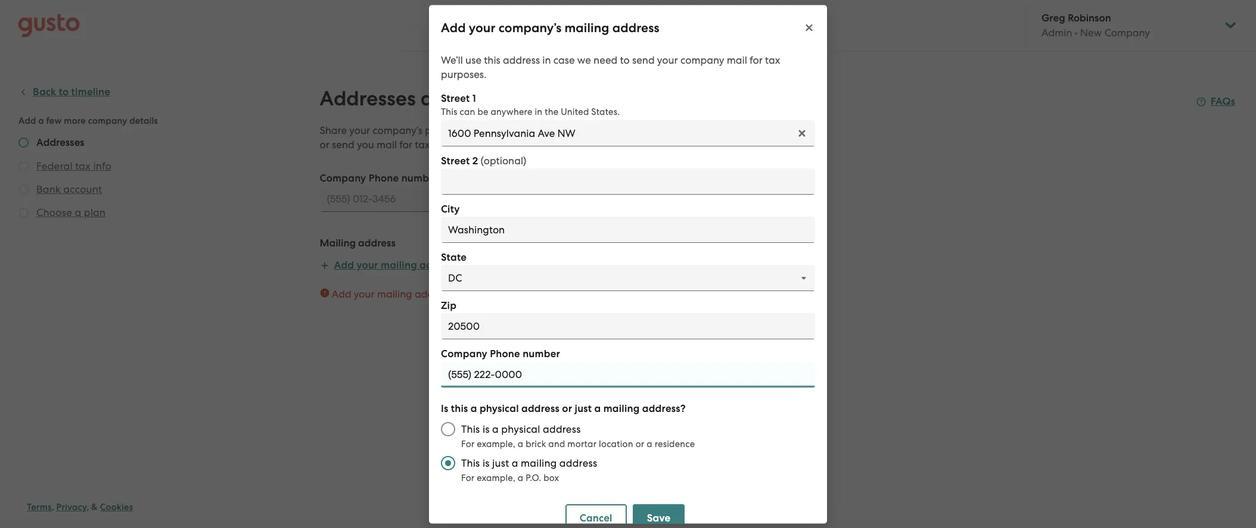 Task type: vqa. For each thing, say whether or not it's contained in the screenshot.
2nd the their from right
no



Task type: describe. For each thing, give the bounding box(es) containing it.
purposes. inside share your company's phone number and address, in case we need to contact you or send you mail for tax purposes.
[[433, 139, 478, 151]]

account
[[63, 184, 102, 195]]

Street 2 field
[[441, 168, 815, 194]]

mailing up the add your mailing address to continue
[[381, 259, 417, 272]]

send inside we'll use this address in case we need to send your company mail for tax purposes.
[[632, 54, 655, 66]]

mail inside we'll use this address in case we need to send your company mail for tax purposes.
[[727, 54, 747, 66]]

This is just a mailing address radio
[[435, 450, 461, 476]]

company for company phone number telephone field
[[441, 347, 488, 360]]

cookies
[[100, 502, 133, 513]]

mailing up p.o.
[[521, 457, 557, 469]]

1
[[472, 92, 476, 104]]

Street 1 field
[[441, 120, 815, 146]]

addresses for addresses
[[36, 136, 84, 149]]

1 , from the left
[[52, 502, 54, 513]]

choose a plan
[[36, 207, 106, 219]]

1 vertical spatial this
[[451, 402, 468, 415]]

or inside share your company's phone number and address, in case we need to contact you or send you mail for tax purposes.
[[320, 139, 330, 151]]

phone
[[425, 125, 455, 136]]

for inside share your company's phone number and address, in case we need to contact you or send you mail for tax purposes.
[[399, 139, 413, 151]]

we inside we'll use this address in case we need to send your company mail for tax purposes.
[[577, 54, 591, 66]]

Company Phone number telephone field
[[441, 361, 815, 387]]

mailing up we'll use this address in case we need to send your company mail for tax purposes.
[[565, 20, 609, 35]]

address up we'll use this address in case we need to send your company mail for tax purposes.
[[613, 20, 660, 35]]

federal
[[36, 160, 73, 172]]

can
[[460, 106, 475, 117]]

info
[[93, 160, 112, 172]]

terms , privacy , & cookies
[[27, 502, 133, 513]]

company's for phone
[[373, 125, 422, 136]]

terms
[[27, 502, 52, 513]]

we'll use this address in case we need to send your company mail for tax purposes.
[[441, 54, 780, 80]]

for example, a p.o. box
[[461, 473, 559, 483]]

dialog main content element
[[429, 45, 827, 529]]

privacy link
[[56, 502, 87, 513]]

location
[[599, 439, 633, 449]]

send inside share your company's phone number and address, in case we need to contact you or send you mail for tax purposes.
[[332, 139, 355, 151]]

need inside we'll use this address in case we need to send your company mail for tax purposes.
[[594, 54, 618, 66]]

your for add your mailing address to continue
[[354, 288, 375, 300]]

number for (555) 012-3456 telephone field
[[402, 172, 439, 185]]

2 , from the left
[[87, 502, 89, 513]]

states.
[[591, 106, 620, 117]]

phone for (555) 012-3456 telephone field
[[369, 172, 399, 185]]

addresses list
[[18, 136, 165, 222]]

use
[[466, 54, 482, 66]]

this is just a mailing address
[[461, 457, 597, 469]]

is for a
[[483, 423, 490, 435]]

faqs button
[[1197, 95, 1236, 109]]

1 horizontal spatial or
[[562, 402, 572, 415]]

your for add your company's mailing address
[[469, 20, 496, 35]]

back
[[33, 86, 56, 98]]

address down for example, a brick and mortar location or a residence
[[560, 457, 597, 469]]

1 vertical spatial details
[[129, 116, 158, 126]]

this inside we'll use this address in case we need to send your company mail for tax purposes.
[[484, 54, 501, 66]]

for for this is just a mailing address
[[461, 473, 475, 483]]

bank account
[[36, 184, 102, 195]]

a right is
[[471, 402, 477, 415]]

tax inside button
[[75, 160, 91, 172]]

account menu element
[[1026, 0, 1239, 51]]

home image
[[18, 13, 80, 37]]

mailing down company phone number telephone field
[[604, 402, 640, 415]]

address,
[[518, 125, 558, 136]]

mortar
[[568, 439, 597, 449]]

cancel button
[[565, 504, 627, 529]]

and inside button
[[498, 333, 517, 346]]

address up add your mailing address
[[358, 237, 396, 250]]

choose a plan button
[[36, 206, 106, 220]]

address down state
[[415, 288, 452, 300]]

(555) 012-3456 telephone field
[[320, 186, 713, 212]]

privacy
[[56, 502, 87, 513]]

continue inside button
[[519, 333, 561, 346]]

united
[[561, 106, 589, 117]]

this for this is just a mailing address
[[461, 457, 480, 469]]

share your company's phone number and address, in case we need to contact you or send you mail for tax purposes.
[[320, 125, 705, 151]]

be
[[478, 106, 489, 117]]

a inside button
[[75, 207, 81, 219]]

add for add your company's mailing address
[[441, 20, 466, 35]]

box
[[544, 473, 559, 483]]

mailing down add your mailing address
[[377, 288, 412, 300]]

0 horizontal spatial just
[[492, 457, 509, 469]]

add for add your mailing address to continue
[[332, 288, 351, 300]]

add your company's mailing address dialog
[[429, 5, 827, 529]]

0 horizontal spatial you
[[357, 139, 374, 151]]

address down 'is this a physical address or just a mailing address?' in the bottom of the page
[[543, 423, 581, 435]]

faqs
[[1211, 95, 1236, 108]]

brick
[[526, 439, 546, 449]]

0 vertical spatial details
[[539, 86, 602, 111]]

federal tax info
[[36, 160, 112, 172]]

we inside share your company's phone number and address, in case we need to contact you or send you mail for tax purposes.
[[595, 125, 609, 136]]

example, for just
[[477, 473, 516, 483]]

terms link
[[27, 502, 52, 513]]

few
[[46, 116, 62, 126]]

timeline
[[71, 86, 110, 98]]

your for share your company's phone number and address, in case we need to contact you or send you mail for tax purposes.
[[349, 125, 370, 136]]

bank
[[36, 184, 61, 195]]

in inside street 1 this can be anywhere in the united states.
[[535, 106, 543, 117]]

a up for example, a p.o. box
[[512, 457, 518, 469]]

in inside we'll use this address in case we need to send your company mail for tax purposes.
[[543, 54, 551, 66]]

save and continue
[[472, 333, 561, 346]]

mail inside share your company's phone number and address, in case we need to contact you or send you mail for tax purposes.
[[377, 139, 397, 151]]

state
[[441, 251, 467, 263]]

mailing
[[320, 237, 356, 250]]

0 horizontal spatial continue
[[467, 288, 507, 300]]

for inside we'll use this address in case we need to send your company mail for tax purposes.
[[750, 54, 763, 66]]

and inside dialog main content element
[[549, 439, 565, 449]]

&
[[91, 502, 98, 513]]

company for (555) 012-3456 telephone field
[[320, 172, 366, 185]]

a right this is a physical address radio
[[492, 423, 499, 435]]

residence
[[655, 439, 695, 449]]

p.o.
[[526, 473, 541, 483]]

street 2 (optional)
[[441, 154, 527, 167]]

save for save
[[647, 512, 671, 525]]



Task type: locate. For each thing, give the bounding box(es) containing it.
company phone number inside dialog main content element
[[441, 347, 560, 360]]

physical up brick
[[501, 423, 540, 435]]

add for add a few more company details
[[18, 116, 36, 126]]

0 vertical spatial company phone number
[[320, 172, 439, 185]]

0 horizontal spatial company
[[320, 172, 366, 185]]

this inside street 1 this can be anywhere in the united states.
[[441, 106, 458, 117]]

1 vertical spatial save
[[647, 512, 671, 525]]

back to timeline
[[33, 86, 110, 98]]

a left residence
[[647, 439, 653, 449]]

street left 2
[[441, 154, 470, 167]]

we
[[577, 54, 591, 66], [595, 125, 609, 136]]

1 horizontal spatial send
[[632, 54, 655, 66]]

company's inside the add your company's mailing address dialog
[[499, 20, 562, 35]]

0 horizontal spatial company
[[88, 116, 127, 126]]

this for this is a physical address
[[461, 423, 480, 435]]

for down this is a physical address radio
[[461, 473, 475, 483]]

1 vertical spatial contact
[[650, 125, 686, 136]]

for for this is a physical address
[[461, 439, 475, 449]]

company inside dialog main content element
[[441, 347, 488, 360]]

address
[[613, 20, 660, 35], [503, 54, 540, 66], [358, 237, 396, 250], [420, 259, 458, 272], [415, 288, 452, 300], [522, 402, 560, 415], [543, 423, 581, 435], [560, 457, 597, 469]]

2 vertical spatial number
[[523, 347, 560, 360]]

1 vertical spatial company
[[88, 116, 127, 126]]

a left the plan
[[75, 207, 81, 219]]

1 for from the top
[[461, 439, 475, 449]]

addresses and contact details
[[320, 86, 602, 111]]

example,
[[477, 439, 516, 449], [477, 473, 516, 483]]

in down add your company's mailing address
[[543, 54, 551, 66]]

bank account button
[[36, 182, 102, 197]]

1 vertical spatial for
[[399, 139, 413, 151]]

1 horizontal spatial mail
[[727, 54, 747, 66]]

0 vertical spatial is
[[483, 423, 490, 435]]

example, down this is a physical address
[[477, 439, 516, 449]]

add a few more company details
[[18, 116, 158, 126]]

1 vertical spatial just
[[492, 457, 509, 469]]

0 vertical spatial this
[[441, 106, 458, 117]]

1 is from the top
[[483, 423, 490, 435]]

is right this is a physical address radio
[[483, 423, 490, 435]]

addresses up the share
[[320, 86, 416, 111]]

2 example, from the top
[[477, 473, 516, 483]]

mailing
[[565, 20, 609, 35], [381, 259, 417, 272], [377, 288, 412, 300], [604, 402, 640, 415], [521, 457, 557, 469]]

example, for a
[[477, 439, 516, 449]]

case
[[554, 54, 575, 66], [571, 125, 593, 136]]

in inside share your company's phone number and address, in case we need to contact you or send you mail for tax purposes.
[[560, 125, 569, 136]]

purposes.
[[441, 68, 487, 80], [433, 139, 478, 151]]

1 vertical spatial company
[[441, 347, 488, 360]]

case inside share your company's phone number and address, in case we need to contact you or send you mail for tax purposes.
[[571, 125, 593, 136]]

add
[[441, 20, 466, 35], [18, 116, 36, 126], [334, 259, 354, 272], [332, 288, 351, 300]]

1 vertical spatial need
[[612, 125, 636, 136]]

number down the be
[[458, 125, 495, 136]]

just up for example, a p.o. box
[[492, 457, 509, 469]]

in down united
[[560, 125, 569, 136]]

address up this is a physical address
[[522, 402, 560, 415]]

2 vertical spatial in
[[560, 125, 569, 136]]

0 vertical spatial save
[[472, 333, 495, 346]]

2 street from the top
[[441, 154, 470, 167]]

1 example, from the top
[[477, 439, 516, 449]]

details
[[539, 86, 602, 111], [129, 116, 158, 126]]

1 horizontal spatial just
[[575, 402, 592, 415]]

purposes. inside we'll use this address in case we need to send your company mail for tax purposes.
[[441, 68, 487, 80]]

this up this is just a mailing address option
[[461, 423, 480, 435]]

1 vertical spatial example,
[[477, 473, 516, 483]]

purposes. down phone
[[433, 139, 478, 151]]

is this a physical address or just a mailing address?
[[441, 402, 686, 415]]

1 horizontal spatial we
[[595, 125, 609, 136]]

1 vertical spatial tax
[[415, 139, 430, 151]]

2 horizontal spatial tax
[[765, 54, 780, 66]]

a
[[38, 116, 44, 126], [75, 207, 81, 219], [471, 402, 477, 415], [595, 402, 601, 415], [492, 423, 499, 435], [518, 439, 524, 449], [647, 439, 653, 449], [512, 457, 518, 469], [518, 473, 524, 483]]

0 vertical spatial mail
[[727, 54, 747, 66]]

1 vertical spatial or
[[562, 402, 572, 415]]

more
[[64, 116, 86, 126]]

0 horizontal spatial this
[[451, 402, 468, 415]]

tax
[[765, 54, 780, 66], [415, 139, 430, 151], [75, 160, 91, 172]]

contact inside share your company's phone number and address, in case we need to contact you or send you mail for tax purposes.
[[650, 125, 686, 136]]

0 vertical spatial phone
[[369, 172, 399, 185]]

1 horizontal spatial continue
[[519, 333, 561, 346]]

phone for company phone number telephone field
[[490, 347, 520, 360]]

0 vertical spatial send
[[632, 54, 655, 66]]

this is a physical address
[[461, 423, 581, 435]]

physical
[[480, 402, 519, 415], [501, 423, 540, 435]]

0 vertical spatial addresses
[[320, 86, 416, 111]]

number down phone
[[402, 172, 439, 185]]

1 horizontal spatial save
[[647, 512, 671, 525]]

company's for mailing
[[499, 20, 562, 35]]

save
[[472, 333, 495, 346], [647, 512, 671, 525]]

a down this is a physical address
[[518, 439, 524, 449]]

1 vertical spatial we
[[595, 125, 609, 136]]

addresses for addresses and contact details
[[320, 86, 416, 111]]

0 horizontal spatial company's
[[373, 125, 422, 136]]

, left the &
[[87, 502, 89, 513]]

for
[[750, 54, 763, 66], [399, 139, 413, 151]]

company
[[681, 54, 724, 66], [88, 116, 127, 126]]

this right is
[[451, 402, 468, 415]]

just up mortar
[[575, 402, 592, 415]]

physical up this is a physical address
[[480, 402, 519, 415]]

1 vertical spatial case
[[571, 125, 593, 136]]

the
[[545, 106, 559, 117]]

1 horizontal spatial company's
[[499, 20, 562, 35]]

for example, a brick and mortar location or a residence
[[461, 439, 695, 449]]

is up for example, a p.o. box
[[483, 457, 490, 469]]

for
[[461, 439, 475, 449], [461, 473, 475, 483]]

,
[[52, 502, 54, 513], [87, 502, 89, 513]]

street inside street 1 this can be anywhere in the united states.
[[441, 92, 470, 104]]

or up for example, a brick and mortar location or a residence
[[562, 402, 572, 415]]

0 vertical spatial tax
[[765, 54, 780, 66]]

save for save and continue
[[472, 333, 495, 346]]

company inside we'll use this address in case we need to send your company mail for tax purposes.
[[681, 54, 724, 66]]

in left the on the top left of page
[[535, 106, 543, 117]]

street for 2
[[441, 154, 470, 167]]

0 vertical spatial company
[[681, 54, 724, 66]]

0 vertical spatial need
[[594, 54, 618, 66]]

0 vertical spatial just
[[575, 402, 592, 415]]

addresses inside list
[[36, 136, 84, 149]]

1 horizontal spatial you
[[688, 125, 705, 136]]

company down zip
[[441, 347, 488, 360]]

2 horizontal spatial number
[[523, 347, 560, 360]]

is for just
[[483, 457, 490, 469]]

2 is from the top
[[483, 457, 490, 469]]

is
[[441, 402, 448, 415]]

share
[[320, 125, 347, 136]]

1 horizontal spatial company phone number
[[441, 347, 560, 360]]

1 vertical spatial continue
[[519, 333, 561, 346]]

0 vertical spatial example,
[[477, 439, 516, 449]]

need inside share your company's phone number and address, in case we need to contact you or send you mail for tax purposes.
[[612, 125, 636, 136]]

1 vertical spatial in
[[535, 106, 543, 117]]

to inside button
[[59, 86, 69, 98]]

or down the share
[[320, 139, 330, 151]]

0 horizontal spatial contact
[[463, 86, 534, 111]]

0 horizontal spatial save
[[472, 333, 495, 346]]

physical for this
[[480, 402, 519, 415]]

a up mortar
[[595, 402, 601, 415]]

address down add your company's mailing address
[[503, 54, 540, 66]]

we down states.
[[595, 125, 609, 136]]

company phone number for company phone number telephone field
[[441, 347, 560, 360]]

phone
[[369, 172, 399, 185], [490, 347, 520, 360]]

add for add your mailing address
[[334, 259, 354, 272]]

continue
[[467, 288, 507, 300], [519, 333, 561, 346]]

, left privacy link
[[52, 502, 54, 513]]

0 horizontal spatial for
[[399, 139, 413, 151]]

This is a physical address radio
[[435, 416, 461, 442]]

company down the share
[[320, 172, 366, 185]]

or
[[320, 139, 330, 151], [562, 402, 572, 415], [636, 439, 645, 449]]

need down states.
[[612, 125, 636, 136]]

zip
[[441, 299, 457, 312]]

contact
[[463, 86, 534, 111], [650, 125, 686, 136]]

save inside save button
[[647, 512, 671, 525]]

0 vertical spatial number
[[458, 125, 495, 136]]

we'll
[[441, 54, 463, 66]]

2 vertical spatial tax
[[75, 160, 91, 172]]

federal tax info button
[[36, 159, 112, 173]]

0 vertical spatial case
[[554, 54, 575, 66]]

0 horizontal spatial mail
[[377, 139, 397, 151]]

add your company's mailing address
[[441, 20, 660, 35]]

City field
[[441, 216, 815, 243]]

city
[[441, 203, 460, 215]]

address up the add your mailing address to continue
[[420, 259, 458, 272]]

0 vertical spatial we
[[577, 54, 591, 66]]

company's inside share your company's phone number and address, in case we need to contact you or send you mail for tax purposes.
[[373, 125, 422, 136]]

1 vertical spatial number
[[402, 172, 439, 185]]

purposes. down use
[[441, 68, 487, 80]]

(optional)
[[481, 154, 527, 166]]

1 vertical spatial addresses
[[36, 136, 84, 149]]

1 vertical spatial street
[[441, 154, 470, 167]]

a left p.o.
[[518, 473, 524, 483]]

1 vertical spatial purposes.
[[433, 139, 478, 151]]

case down add your company's mailing address
[[554, 54, 575, 66]]

save and continue button
[[457, 325, 576, 354]]

example, down this is just a mailing address
[[477, 473, 516, 483]]

save inside save and continue button
[[472, 333, 495, 346]]

anywhere
[[491, 106, 533, 117]]

back to timeline button
[[18, 85, 110, 100]]

1 horizontal spatial for
[[750, 54, 763, 66]]

1 vertical spatial you
[[357, 139, 374, 151]]

this right use
[[484, 54, 501, 66]]

1 horizontal spatial tax
[[415, 139, 430, 151]]

0 vertical spatial this
[[484, 54, 501, 66]]

your for add your mailing address
[[357, 259, 378, 272]]

this down this is a physical address radio
[[461, 457, 480, 469]]

0 horizontal spatial ,
[[52, 502, 54, 513]]

address inside we'll use this address in case we need to send your company mail for tax purposes.
[[503, 54, 540, 66]]

and
[[421, 86, 458, 111], [497, 125, 516, 136], [498, 333, 517, 346], [549, 439, 565, 449]]

street for 1
[[441, 92, 470, 104]]

plan
[[84, 207, 106, 219]]

mail
[[727, 54, 747, 66], [377, 139, 397, 151]]

2
[[472, 154, 478, 167]]

0 vertical spatial or
[[320, 139, 330, 151]]

1 vertical spatial send
[[332, 139, 355, 151]]

need
[[594, 54, 618, 66], [612, 125, 636, 136]]

physical for is
[[501, 423, 540, 435]]

your inside we'll use this address in case we need to send your company mail for tax purposes.
[[657, 54, 678, 66]]

1 horizontal spatial addresses
[[320, 86, 416, 111]]

case inside we'll use this address in case we need to send your company mail for tax purposes.
[[554, 54, 575, 66]]

need up states.
[[594, 54, 618, 66]]

add your mailing address to continue
[[332, 288, 507, 300]]

1 street from the top
[[441, 92, 470, 104]]

1 vertical spatial company's
[[373, 125, 422, 136]]

number inside share your company's phone number and address, in case we need to contact you or send you mail for tax purposes.
[[458, 125, 495, 136]]

2 vertical spatial or
[[636, 439, 645, 449]]

2 vertical spatial this
[[461, 457, 480, 469]]

1 horizontal spatial phone
[[490, 347, 520, 360]]

case down united
[[571, 125, 593, 136]]

your
[[469, 20, 496, 35], [657, 54, 678, 66], [349, 125, 370, 136], [357, 259, 378, 272], [354, 288, 375, 300]]

2 horizontal spatial or
[[636, 439, 645, 449]]

0 horizontal spatial we
[[577, 54, 591, 66]]

1 vertical spatial physical
[[501, 423, 540, 435]]

save button
[[633, 504, 685, 529]]

1 vertical spatial company phone number
[[441, 347, 560, 360]]

send
[[632, 54, 655, 66], [332, 139, 355, 151]]

is
[[483, 423, 490, 435], [483, 457, 490, 469]]

0 vertical spatial physical
[[480, 402, 519, 415]]

0 horizontal spatial company phone number
[[320, 172, 439, 185]]

company phone number
[[320, 172, 439, 185], [441, 347, 560, 360]]

street
[[441, 92, 470, 104], [441, 154, 470, 167]]

add your mailing address
[[334, 259, 458, 272]]

0 horizontal spatial tax
[[75, 160, 91, 172]]

0 horizontal spatial number
[[402, 172, 439, 185]]

0 vertical spatial you
[[688, 125, 705, 136]]

company phone number for (555) 012-3456 telephone field
[[320, 172, 439, 185]]

company
[[320, 172, 366, 185], [441, 347, 488, 360]]

addresses down few
[[36, 136, 84, 149]]

add inside dialog
[[441, 20, 466, 35]]

1 horizontal spatial ,
[[87, 502, 89, 513]]

Zip field
[[441, 313, 815, 339]]

0 horizontal spatial details
[[129, 116, 158, 126]]

address?
[[642, 402, 686, 415]]

street 1 this can be anywhere in the united states.
[[441, 92, 620, 117]]

number down save and continue on the bottom of the page
[[523, 347, 560, 360]]

to
[[620, 54, 630, 66], [59, 86, 69, 98], [638, 125, 648, 136], [454, 288, 464, 300]]

0 vertical spatial for
[[461, 439, 475, 449]]

phone inside dialog main content element
[[490, 347, 520, 360]]

and inside share your company's phone number and address, in case we need to contact you or send you mail for tax purposes.
[[497, 125, 516, 136]]

tax inside share your company's phone number and address, in case we need to contact you or send you mail for tax purposes.
[[415, 139, 430, 151]]

2 for from the top
[[461, 473, 475, 483]]

to inside share your company's phone number and address, in case we need to contact you or send you mail for tax purposes.
[[638, 125, 648, 136]]

number
[[458, 125, 495, 136], [402, 172, 439, 185], [523, 347, 560, 360]]

cancel
[[580, 512, 613, 525]]

1 horizontal spatial company
[[441, 347, 488, 360]]

you
[[688, 125, 705, 136], [357, 139, 374, 151]]

for up this is just a mailing address option
[[461, 439, 475, 449]]

this
[[484, 54, 501, 66], [451, 402, 468, 415]]

your inside share your company's phone number and address, in case we need to contact you or send you mail for tax purposes.
[[349, 125, 370, 136]]

we down add your company's mailing address
[[577, 54, 591, 66]]

addresses
[[320, 86, 416, 111], [36, 136, 84, 149]]

to inside we'll use this address in case we need to send your company mail for tax purposes.
[[620, 54, 630, 66]]

cookies button
[[100, 501, 133, 515]]

0 horizontal spatial phone
[[369, 172, 399, 185]]

0 horizontal spatial send
[[332, 139, 355, 151]]

0 vertical spatial company
[[320, 172, 366, 185]]

number for company phone number telephone field
[[523, 347, 560, 360]]

this left can
[[441, 106, 458, 117]]

choose
[[36, 207, 72, 219]]

just
[[575, 402, 592, 415], [492, 457, 509, 469]]

1 horizontal spatial company
[[681, 54, 724, 66]]

street up can
[[441, 92, 470, 104]]

0 vertical spatial in
[[543, 54, 551, 66]]

tax inside we'll use this address in case we need to send your company mail for tax purposes.
[[765, 54, 780, 66]]

1 vertical spatial mail
[[377, 139, 397, 151]]

1 horizontal spatial contact
[[650, 125, 686, 136]]

1 vertical spatial is
[[483, 457, 490, 469]]

0 horizontal spatial addresses
[[36, 136, 84, 149]]

a left few
[[38, 116, 44, 126]]

0 vertical spatial company's
[[499, 20, 562, 35]]

or right 'location'
[[636, 439, 645, 449]]

number inside dialog main content element
[[523, 347, 560, 360]]

in
[[543, 54, 551, 66], [535, 106, 543, 117], [560, 125, 569, 136]]

0 vertical spatial purposes.
[[441, 68, 487, 80]]

0 vertical spatial for
[[750, 54, 763, 66]]

company's
[[499, 20, 562, 35], [373, 125, 422, 136]]

0 vertical spatial contact
[[463, 86, 534, 111]]

mailing address
[[320, 237, 396, 250]]

0 vertical spatial continue
[[467, 288, 507, 300]]



